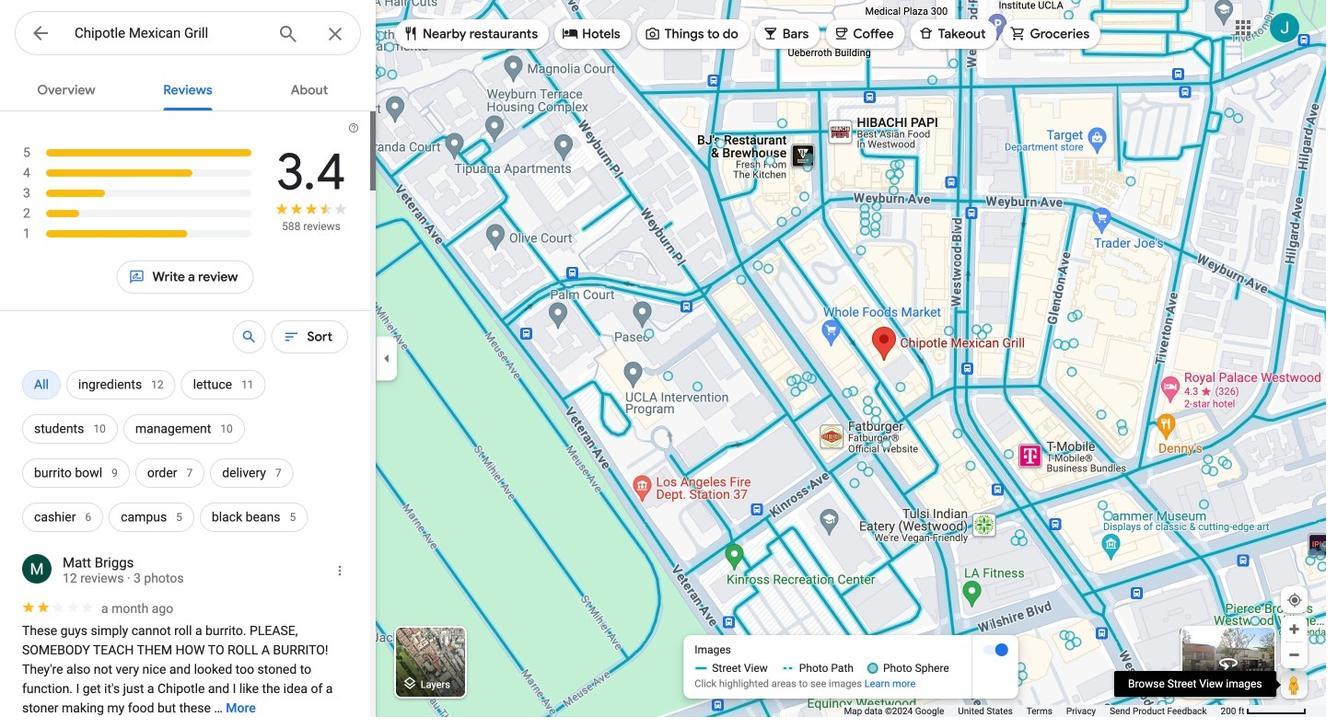 Task type: vqa. For each thing, say whether or not it's contained in the screenshot.
collapse side panel Image
yes



Task type: locate. For each thing, give the bounding box(es) containing it.
zoom in image
[[1288, 623, 1302, 637]]

ingredients, mentioned in 12 reviews radio
[[66, 363, 176, 407]]

tab list
[[0, 66, 376, 111]]

street view image
[[1218, 652, 1240, 674]]

None search field
[[15, 11, 361, 62]]

5 stars, 209 reviews image
[[22, 143, 253, 163]]

google maps element
[[0, 0, 1327, 718]]

show your location image
[[1287, 592, 1304, 609]]

zoom out image
[[1288, 649, 1302, 662]]

Chipotle Mexican Grill field
[[15, 11, 361, 62]]

refine reviews option group
[[22, 363, 348, 540]]

none search field inside google maps element
[[15, 11, 361, 62]]

3.4 stars image
[[275, 202, 348, 219]]

order, mentioned in 7 reviews radio
[[135, 451, 205, 496]]

google account: joey ling  
(joey.ling@adept.ai) image
[[1271, 13, 1300, 43]]

None field
[[75, 22, 263, 44]]

All reviews radio
[[22, 363, 61, 407]]

none field inside chipotle mexican grill field
[[75, 22, 263, 44]]



Task type: describe. For each thing, give the bounding box(es) containing it.
search reviews image
[[241, 329, 257, 346]]

burrito bowl, mentioned in 9 reviews radio
[[22, 451, 130, 496]]

management, mentioned in 10 reviews radio
[[123, 407, 245, 451]]

delivery, mentioned in 7 reviews radio
[[210, 451, 294, 496]]

3 stars, 58 reviews image
[[22, 183, 252, 204]]

chipotle mexican grill main content
[[0, 66, 376, 718]]

tab list inside google maps element
[[0, 66, 376, 111]]

photo of matt briggs image
[[22, 555, 52, 584]]

4 stars, 147 reviews image
[[22, 163, 252, 183]]

students, mentioned in 10 reviews radio
[[22, 407, 118, 451]]

lettuce, mentioned in 11 reviews radio
[[181, 363, 266, 407]]

campus, mentioned in 5 reviews radio
[[109, 496, 194, 540]]

collapse side panel image
[[377, 349, 397, 369]]

2 stars image
[[21, 601, 95, 615]]

2 stars, 32 reviews image
[[22, 204, 252, 224]]

black beans, mentioned in 5 reviews radio
[[200, 496, 308, 540]]

sort image
[[283, 329, 300, 346]]

cashier, mentioned in 6 reviews radio
[[22, 496, 103, 540]]

1 stars, 142 reviews image
[[22, 224, 252, 244]]

 Show images  checkbox
[[983, 643, 1009, 658]]



